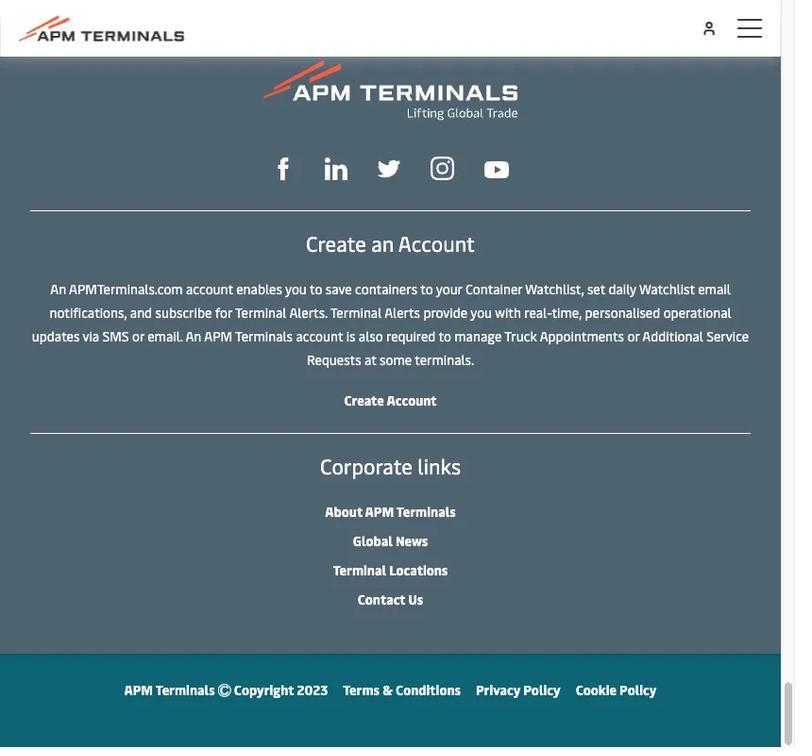 Task type: vqa. For each thing, say whether or not it's contained in the screenshot.
the Terminals
yes



Task type: locate. For each thing, give the bounding box(es) containing it.
apm inside an apmterminals.com account enables you to save containers to your container watchlist, set daily watchlist email notifications, and subscribe for terminal alerts. terminal alerts provide you with real-time, personalised operational updates via sms or email. an apm terminals account is also required to manage truck appointments or additional service requests at some terminals.
[[204, 327, 232, 345]]

also
[[359, 327, 383, 345]]

some
[[380, 350, 412, 368]]

apm
[[204, 327, 232, 345], [365, 502, 394, 520], [124, 681, 153, 699]]

privacy policy
[[476, 681, 561, 699]]

1 horizontal spatial account
[[296, 327, 343, 345]]

1 horizontal spatial terminals
[[235, 327, 293, 345]]

or right sms
[[132, 327, 144, 345]]

0 horizontal spatial to
[[310, 280, 322, 298]]

create for create account
[[344, 391, 384, 409]]

with
[[495, 303, 521, 321]]

account down alerts.
[[296, 327, 343, 345]]

2 horizontal spatial apm
[[365, 502, 394, 520]]

0 horizontal spatial an
[[50, 280, 66, 298]]

apmt footer logo image
[[264, 60, 517, 121]]

or
[[132, 327, 144, 345], [627, 327, 640, 345]]

1 vertical spatial account
[[387, 391, 437, 409]]

1 horizontal spatial an
[[186, 327, 201, 345]]

daily
[[609, 280, 636, 298]]

0 vertical spatial terminals
[[235, 327, 293, 345]]

personalised
[[585, 303, 660, 321]]

news
[[396, 532, 428, 550]]

an down subscribe
[[186, 327, 201, 345]]

locations
[[389, 561, 448, 579]]

apm down for
[[204, 327, 232, 345]]

create
[[306, 230, 366, 257], [344, 391, 384, 409]]

global news
[[353, 532, 428, 550]]

account up for
[[186, 280, 233, 298]]

1 vertical spatial an
[[186, 327, 201, 345]]

apm left "ⓒ"
[[124, 681, 153, 699]]

1 vertical spatial create
[[344, 391, 384, 409]]

an apmterminals.com account enables you to save containers to your container watchlist, set daily watchlist email notifications, and subscribe for terminal alerts. terminal alerts provide you with real-time, personalised operational updates via sms or email. an apm terminals account is also required to manage truck appointments or additional service requests at some terminals.
[[32, 280, 749, 368]]

truck
[[505, 327, 537, 345]]

contact
[[358, 590, 405, 608]]

create down at
[[344, 391, 384, 409]]

2 policy from the left
[[620, 681, 657, 699]]

policy right privacy
[[523, 681, 561, 699]]

terminals left "ⓒ"
[[156, 681, 215, 699]]

twitter image
[[378, 158, 400, 180]]

&
[[383, 681, 393, 699]]

policy for cookie policy
[[620, 681, 657, 699]]

0 horizontal spatial terminals
[[156, 681, 215, 699]]

alerts
[[385, 303, 420, 321]]

watchlist
[[639, 280, 695, 298]]

instagram link
[[431, 155, 454, 180]]

you up alerts.
[[285, 280, 307, 298]]

manage
[[454, 327, 502, 345]]

terminals down enables
[[235, 327, 293, 345]]

terminals
[[235, 327, 293, 345], [396, 502, 456, 520], [156, 681, 215, 699]]

notifications,
[[49, 303, 127, 321]]

terminals inside an apmterminals.com account enables you to save containers to your container watchlist, set daily watchlist email notifications, and subscribe for terminal alerts. terminal alerts provide you with real-time, personalised operational updates via sms or email. an apm terminals account is also required to manage truck appointments or additional service requests at some terminals.
[[235, 327, 293, 345]]

about
[[325, 502, 362, 520]]

watchlist,
[[525, 280, 584, 298]]

policy for privacy policy
[[523, 681, 561, 699]]

1 horizontal spatial you
[[470, 303, 492, 321]]

2 vertical spatial terminals
[[156, 681, 215, 699]]

1 policy from the left
[[523, 681, 561, 699]]

terminal down enables
[[235, 303, 287, 321]]

policy right cookie
[[620, 681, 657, 699]]

0 horizontal spatial policy
[[523, 681, 561, 699]]

an
[[371, 230, 394, 257]]

terminals up news
[[396, 502, 456, 520]]

0 vertical spatial apm
[[204, 327, 232, 345]]

provide
[[423, 303, 467, 321]]

service
[[707, 327, 749, 345]]

you
[[285, 280, 307, 298], [470, 303, 492, 321]]

account down the some
[[387, 391, 437, 409]]

you tube link
[[484, 156, 509, 179]]

updates
[[32, 327, 80, 345]]

email
[[698, 280, 731, 298]]

an up notifications,
[[50, 280, 66, 298]]

global news link
[[353, 532, 428, 550]]

0 horizontal spatial apm
[[124, 681, 153, 699]]

terms & conditions
[[343, 681, 461, 699]]

2 horizontal spatial terminals
[[396, 502, 456, 520]]

to
[[310, 280, 322, 298], [420, 280, 433, 298], [439, 327, 451, 345]]

to left your on the right top
[[420, 280, 433, 298]]

or down personalised at the right top of the page
[[627, 327, 640, 345]]

create account link
[[344, 391, 437, 409]]

account
[[186, 280, 233, 298], [296, 327, 343, 345]]

0 vertical spatial create
[[306, 230, 366, 257]]

fill 44 link
[[378, 155, 400, 180]]

and
[[130, 303, 152, 321]]

0 horizontal spatial or
[[132, 327, 144, 345]]

containers
[[355, 280, 417, 298]]

cookie policy link
[[576, 681, 657, 699]]

1 vertical spatial you
[[470, 303, 492, 321]]

2 vertical spatial apm
[[124, 681, 153, 699]]

to left save
[[310, 280, 322, 298]]

1 horizontal spatial policy
[[620, 681, 657, 699]]

account up your on the right top
[[398, 230, 475, 257]]

1 horizontal spatial or
[[627, 327, 640, 345]]

about apm terminals link
[[325, 502, 456, 520]]

real-
[[524, 303, 552, 321]]

create for create an account
[[306, 230, 366, 257]]

terminal
[[235, 303, 287, 321], [330, 303, 382, 321], [333, 561, 386, 579]]

account
[[398, 230, 475, 257], [387, 391, 437, 409]]

create up save
[[306, 230, 366, 257]]

save
[[326, 280, 352, 298]]

contact us link
[[358, 590, 423, 608]]

apm up 'global'
[[365, 502, 394, 520]]

terminal up is
[[330, 303, 382, 321]]

0 vertical spatial you
[[285, 280, 307, 298]]

terminals.
[[415, 350, 474, 368]]

you up "manage"
[[470, 303, 492, 321]]

2023
[[297, 681, 328, 699]]

2 horizontal spatial to
[[439, 327, 451, 345]]

alerts.
[[289, 303, 327, 321]]

1 horizontal spatial apm
[[204, 327, 232, 345]]

an
[[50, 280, 66, 298], [186, 327, 201, 345]]

1 vertical spatial account
[[296, 327, 343, 345]]

sms
[[102, 327, 129, 345]]

corporate links
[[320, 452, 461, 480]]

to up terminals.
[[439, 327, 451, 345]]

policy
[[523, 681, 561, 699], [620, 681, 657, 699]]

0 vertical spatial account
[[186, 280, 233, 298]]



Task type: describe. For each thing, give the bounding box(es) containing it.
set
[[587, 280, 605, 298]]

facebook image
[[272, 158, 295, 180]]

at
[[365, 350, 376, 368]]

1 horizontal spatial to
[[420, 280, 433, 298]]

for
[[215, 303, 232, 321]]

create an account
[[306, 230, 475, 257]]

us
[[408, 590, 423, 608]]

time,
[[552, 303, 582, 321]]

privacy policy link
[[476, 681, 561, 699]]

global
[[353, 532, 393, 550]]

terms & conditions link
[[343, 681, 461, 699]]

ⓒ
[[218, 681, 231, 699]]

2 or from the left
[[627, 327, 640, 345]]

apm terminals ⓒ copyright 2023
[[124, 681, 328, 699]]

required
[[386, 327, 436, 345]]

linkedin__x28_alt_x29__3_ link
[[325, 155, 347, 180]]

via
[[83, 327, 99, 345]]

operational
[[664, 303, 731, 321]]

instagram image
[[431, 157, 454, 180]]

0 horizontal spatial you
[[285, 280, 307, 298]]

privacy
[[476, 681, 520, 699]]

0 vertical spatial an
[[50, 280, 66, 298]]

0 vertical spatial account
[[398, 230, 475, 257]]

terminal down 'global'
[[333, 561, 386, 579]]

terminal locations link
[[333, 561, 448, 579]]

subscribe
[[155, 303, 212, 321]]

1 vertical spatial terminals
[[396, 502, 456, 520]]

additional
[[642, 327, 703, 345]]

1 vertical spatial apm
[[365, 502, 394, 520]]

copyright
[[234, 681, 294, 699]]

conditions
[[396, 681, 461, 699]]

1 or from the left
[[132, 327, 144, 345]]

youtube image
[[484, 161, 509, 178]]

apmterminals.com
[[69, 280, 183, 298]]

your
[[436, 280, 462, 298]]

cookie policy
[[576, 681, 657, 699]]

container
[[465, 280, 522, 298]]

linkedin image
[[325, 158, 347, 180]]

0 horizontal spatial account
[[186, 280, 233, 298]]

is
[[346, 327, 355, 345]]

cookie
[[576, 681, 617, 699]]

corporate
[[320, 452, 413, 480]]

appointments
[[540, 327, 624, 345]]

shape link
[[272, 155, 295, 180]]

terms
[[343, 681, 380, 699]]

contact us
[[358, 590, 423, 608]]

email.
[[148, 327, 183, 345]]

create account
[[344, 391, 437, 409]]

terminal locations
[[333, 561, 448, 579]]

requests
[[307, 350, 361, 368]]

links
[[418, 452, 461, 480]]

enables
[[236, 280, 282, 298]]

about apm terminals
[[325, 502, 456, 520]]



